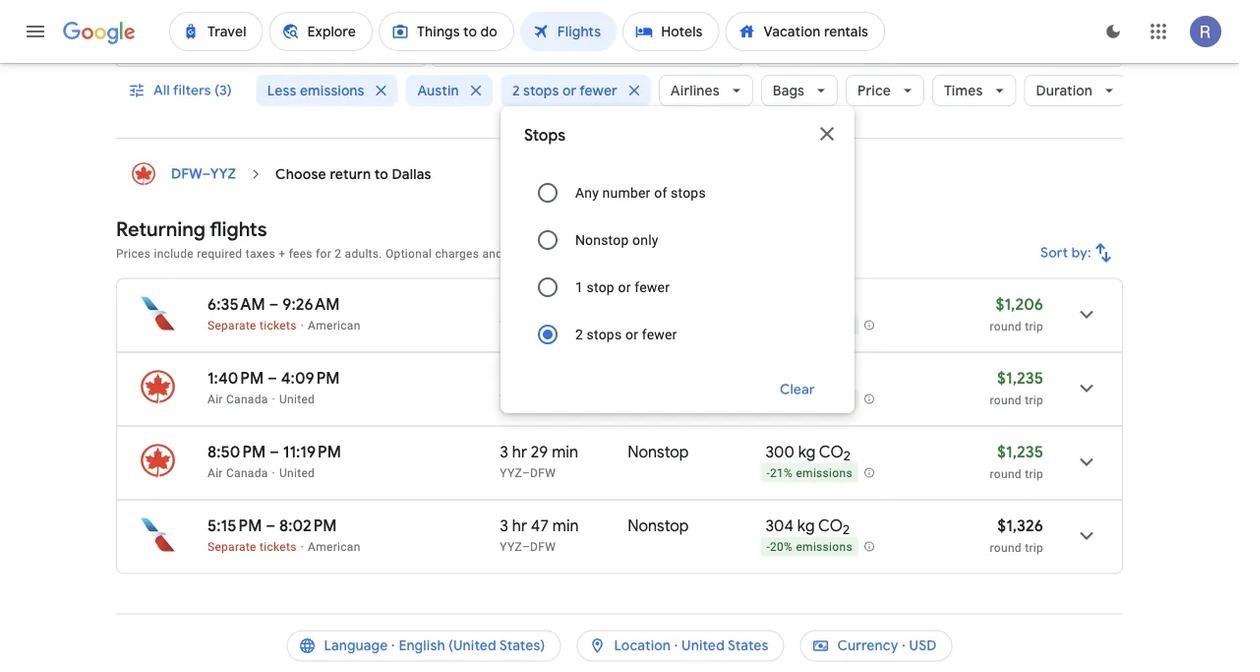 Task type: describe. For each thing, give the bounding box(es) containing it.
austin
[[418, 82, 459, 100]]

6:35 am – 9:26 am
[[208, 295, 340, 315]]

304 kg co 2
[[766, 516, 850, 539]]

hr for 6:35 am – 9:26 am
[[512, 295, 527, 315]]

fewer inside popup button
[[580, 82, 618, 100]]

choose return to dallas
[[276, 166, 432, 183]]

3 hr 47 min yyz – dfw
[[500, 516, 579, 554]]

optional
[[386, 247, 432, 261]]

dfw inside the "3 hr 51 min yyz dfw"
[[530, 319, 556, 333]]

total duration 3 hr 29 min. element for 11:19 pm
[[500, 442, 628, 465]]

include
[[154, 247, 194, 261]]

times
[[944, 82, 983, 100]]

nonstop only
[[575, 232, 659, 248]]

6:35 am
[[208, 295, 265, 315]]

yyz for 1:40 pm – 4:09 pm
[[500, 393, 522, 406]]

nonstop for 3 hr 47 min
[[628, 516, 689, 536]]

leaves toronto pearson international airport at 5:15 pm on monday, january 1 and arrives at dallas/fort worth international airport at 8:02 pm on monday, january 1. element
[[208, 516, 337, 536]]

co for 8:50 pm – 11:19 pm
[[819, 442, 844, 462]]

united states
[[682, 638, 769, 655]]

leaves toronto pearson international airport at 6:35 am on monday, january 1 and arrives at dallas/fort worth international airport at 9:26 am on monday, january 1. element
[[208, 295, 340, 315]]

29 for 1:40 pm – 4:09 pm
[[531, 368, 548, 389]]

9:26 am
[[283, 295, 340, 315]]

round for 8:02 pm
[[990, 541, 1022, 555]]

$1,206 round trip
[[990, 295, 1044, 334]]

english
[[399, 638, 445, 655]]

Arrival time: 8:02 PM. text field
[[279, 516, 337, 536]]

$1,235 round trip for 4:09 pm
[[990, 368, 1044, 407]]

flight details. leaves toronto pearson international airport at 8:50 pm on monday, january 1 and arrives at dallas/fort worth international airport at 11:19 pm on monday, january 1. image
[[1063, 439, 1111, 486]]

1235 US dollars text field
[[998, 442, 1044, 462]]

flight details. leaves toronto pearson international airport at 1:40 pm on monday, january 1 and arrives at dallas/fort worth international airport at 4:09 pm on monday, january 1. image
[[1063, 365, 1111, 412]]

canada for 8:50 pm
[[226, 466, 268, 480]]

or inside popup button
[[563, 82, 577, 100]]

all filters (3)
[[153, 82, 232, 100]]

hr for 1:40 pm – 4:09 pm
[[512, 368, 527, 389]]

separate for 6:35 am
[[208, 319, 257, 333]]

leaves toronto pearson international airport at 1:40 pm on monday, january 1 and arrives at dallas/fort worth international airport at 4:09 pm on monday, january 1. element
[[208, 368, 340, 389]]

air canada for 1:40 pm
[[208, 393, 268, 406]]

main menu image
[[24, 20, 47, 43]]

return
[[330, 166, 371, 183]]

number
[[603, 185, 651, 201]]

bag
[[506, 247, 527, 261]]

adults.
[[345, 247, 382, 261]]

flights
[[210, 217, 267, 242]]

1
[[575, 279, 583, 296]]

1206 US dollars text field
[[996, 295, 1044, 315]]

-20% emissions for 304
[[767, 541, 853, 555]]

total duration 3 hr 29 min. element for 4:09 pm
[[500, 368, 628, 392]]

for
[[316, 247, 332, 261]]

trip for 9:26 am
[[1025, 320, 1044, 334]]

300 kg co 2 for 4:09 pm
[[766, 368, 851, 391]]

+
[[279, 247, 286, 261]]

51
[[531, 295, 546, 315]]

less emissions
[[267, 82, 365, 100]]

choose
[[276, 166, 327, 183]]

1 vertical spatial fewer
[[635, 279, 670, 296]]

separate tickets for 5:15 pm
[[208, 540, 297, 554]]

3 for 8:02 pm
[[500, 516, 509, 536]]

total duration 3 hr 51 min. element
[[500, 295, 628, 318]]

assistance
[[680, 247, 740, 261]]

Arrival time: 11:19 PM. text field
[[283, 442, 341, 462]]

20% for 304
[[770, 541, 793, 555]]

prices
[[116, 247, 151, 261]]

1:40 pm
[[208, 368, 264, 389]]

to
[[375, 166, 389, 183]]

8:50 pm
[[208, 442, 266, 462]]

5:15 pm
[[208, 516, 262, 536]]

nonstop for 3 hr 51 min
[[628, 295, 689, 315]]

Return text field
[[971, 13, 1062, 66]]

-21% emissions for 11:19 pm
[[767, 467, 853, 481]]

dfw up returning flights
[[171, 166, 202, 183]]

5:15 pm – 8:02 pm
[[208, 516, 337, 536]]

2 vertical spatial united
[[682, 638, 725, 655]]

sort by: button
[[1033, 230, 1123, 277]]

round for 4:09 pm
[[990, 394, 1022, 407]]

47
[[531, 516, 549, 536]]

11:19 pm
[[283, 442, 341, 462]]

2 inside popup button
[[512, 82, 520, 100]]

united for 11:19 pm
[[279, 466, 315, 480]]

swap origin and destination. image
[[417, 28, 441, 52]]

united for 4:09 pm
[[279, 393, 315, 406]]

3 for 9:26 am
[[500, 295, 509, 315]]

- for 11:19 pm
[[767, 467, 770, 481]]

total duration 3 hr 47 min. element
[[500, 516, 628, 539]]

hr for 5:15 pm – 8:02 pm
[[512, 516, 527, 536]]

300 kg co 2 for 11:19 pm
[[766, 442, 851, 465]]

2 stops or fewer inside popup button
[[512, 82, 618, 100]]

language
[[324, 638, 388, 655]]

29 for 8:50 pm – 11:19 pm
[[531, 442, 548, 462]]

3 hr 29 min yyz
[[500, 368, 579, 406]]

filters
[[173, 82, 211, 100]]

- for 8:02 pm
[[767, 541, 770, 555]]

duration button
[[1025, 67, 1127, 115]]

 image for 9:26 am
[[301, 319, 304, 333]]

tickets for 8:02 pm
[[260, 540, 297, 554]]

8:50 pm – 11:19 pm
[[208, 442, 341, 462]]

dallas
[[392, 166, 432, 183]]

4:09 pm
[[281, 368, 340, 389]]

returning flights main content
[[116, 155, 1123, 590]]

all filters (3) button
[[116, 67, 248, 115]]

21% for 11:19 pm
[[770, 467, 793, 481]]

passenger
[[619, 247, 677, 261]]

flight details. leaves toronto pearson international airport at 5:15 pm on monday, january 1 and arrives at dallas/fort worth international airport at 8:02 pm on monday, january 1. image
[[1063, 513, 1111, 560]]

yyz up flights
[[210, 166, 236, 183]]

of
[[654, 185, 667, 201]]

austin button
[[406, 67, 493, 115]]

2 stops or fewer button
[[501, 67, 651, 115]]

none search field containing stops
[[116, 0, 1127, 414]]

emissions for 4:09 pm
[[796, 393, 853, 407]]

1235 US dollars text field
[[998, 368, 1044, 389]]

clear
[[780, 381, 815, 399]]

nonstop flight. element for 3 hr 51 min
[[628, 295, 689, 318]]

charges
[[435, 247, 479, 261]]

1:40 pm – 4:09 pm
[[208, 368, 340, 389]]

by:
[[1072, 244, 1092, 262]]

8:02 pm
[[279, 516, 337, 536]]

price button
[[846, 67, 925, 115]]

returning flights
[[116, 217, 267, 242]]

min for 11:19 pm
[[552, 442, 579, 462]]

$1,326
[[998, 516, 1044, 536]]

any
[[575, 185, 599, 201]]

kg for 8:02 pm
[[798, 516, 815, 536]]

– for 4:09 pm
[[268, 368, 277, 389]]

1 vertical spatial or
[[618, 279, 631, 296]]

– inside 3 hr 47 min yyz – dfw
[[522, 540, 530, 554]]

american for 8:02 pm
[[308, 540, 361, 554]]

returning
[[116, 217, 206, 242]]

english (united states)
[[399, 638, 545, 655]]

min for 4:09 pm
[[552, 368, 579, 389]]

yyz for 8:50 pm – 11:19 pm
[[500, 466, 522, 480]]

and
[[483, 247, 503, 261]]

- for 9:26 am
[[767, 319, 770, 333]]

co for 1:40 pm – 4:09 pm
[[819, 368, 844, 389]]

less
[[267, 82, 297, 100]]

304
[[766, 516, 794, 536]]

1 horizontal spatial stops
[[587, 327, 622, 343]]

kg for 4:09 pm
[[799, 368, 816, 389]]

Departure text field
[[805, 13, 895, 66]]

(united
[[449, 638, 497, 655]]

round for 9:26 am
[[990, 320, 1022, 334]]



Task type: vqa. For each thing, say whether or not it's contained in the screenshot.
2nd $971 button from left
no



Task type: locate. For each thing, give the bounding box(es) containing it.
2 vertical spatial stops
[[587, 327, 622, 343]]

(3)
[[215, 82, 232, 100]]

– for 8:02 pm
[[266, 516, 276, 536]]

1 -21% emissions from the top
[[767, 393, 853, 407]]

trip for 8:02 pm
[[1025, 541, 1044, 555]]

air down 8:50 pm
[[208, 466, 223, 480]]

Arrival time: 4:09 PM. text field
[[281, 368, 340, 389]]

1 canada from the top
[[226, 393, 268, 406]]

trip for 4:09 pm
[[1025, 394, 1044, 407]]

nonstop flight. element
[[628, 295, 689, 318], [628, 442, 689, 465], [628, 516, 689, 539]]

bags button
[[761, 67, 838, 115]]

total duration 3 hr 29 min. element
[[500, 368, 628, 392], [500, 442, 628, 465]]

$1,235
[[998, 368, 1044, 389], [998, 442, 1044, 462]]

29 inside 3 hr 29 min yyz – dfw
[[531, 442, 548, 462]]

Arrival time: 9:26 AM. text field
[[283, 295, 340, 315]]

dfw down 47
[[530, 540, 556, 554]]

1 $1,235 round trip from the top
[[990, 368, 1044, 407]]

1 vertical spatial 21%
[[770, 467, 793, 481]]

1 total duration 3 hr 29 min. element from the top
[[500, 368, 628, 392]]

$1,326 round trip
[[990, 516, 1044, 555]]

currency
[[838, 638, 899, 655]]

-21% emissions for 4:09 pm
[[767, 393, 853, 407]]

1 - from the top
[[767, 319, 770, 333]]

air for 8:50 pm
[[208, 466, 223, 480]]

round down 1235 us dollars text box
[[990, 394, 1022, 407]]

0 vertical spatial 21%
[[770, 393, 793, 407]]

1 vertical spatial -21% emissions
[[767, 467, 853, 481]]

air canada
[[208, 393, 268, 406], [208, 466, 268, 480]]

co inside the 304 kg co 2
[[819, 516, 843, 536]]

hr left the 51
[[512, 295, 527, 315]]

min inside 3 hr 29 min yyz – dfw
[[552, 442, 579, 462]]

min down the "3 hr 51 min yyz dfw"
[[552, 368, 579, 389]]

2 canada from the top
[[226, 466, 268, 480]]

- for 4:09 pm
[[767, 393, 770, 407]]

2 stops or fewer inside stops 'option group'
[[575, 327, 677, 343]]

4 - from the top
[[767, 541, 770, 555]]

trip down $1,235 text box
[[1025, 467, 1044, 481]]

co down 'clear' button
[[819, 442, 844, 462]]

min inside 3 hr 29 min yyz
[[552, 368, 579, 389]]

2 inside stops 'option group'
[[575, 327, 583, 343]]

trip down 1206 us dollars "text box"
[[1025, 320, 1044, 334]]

0 vertical spatial separate
[[208, 319, 257, 333]]

300 for 4:09 pm
[[766, 368, 795, 389]]

0 horizontal spatial stops
[[523, 82, 559, 100]]

emissions for 8:02 pm
[[796, 541, 853, 555]]

fewer
[[580, 82, 618, 100], [635, 279, 670, 296], [642, 327, 677, 343]]

3
[[500, 295, 509, 315], [500, 368, 509, 389], [500, 442, 509, 462], [500, 516, 509, 536]]

2 -21% emissions from the top
[[767, 467, 853, 481]]

1 vertical spatial total duration 3 hr 29 min. element
[[500, 442, 628, 465]]

or right stop
[[618, 279, 631, 296]]

$1,235 left the flight details. leaves toronto pearson international airport at 8:50 pm on monday, january 1 and arrives at dallas/fort worth international airport at 11:19 pm on monday, january 1. icon
[[998, 442, 1044, 462]]

nonstop flight. element for 3 hr 29 min
[[628, 442, 689, 465]]

min right the 51
[[550, 295, 576, 315]]

prices include required taxes + fees for 2 adults. optional charges and bag fees may apply. passenger assistance
[[116, 247, 740, 261]]

300
[[766, 368, 795, 389], [766, 442, 795, 462]]

hr
[[512, 295, 527, 315], [512, 368, 527, 389], [512, 442, 527, 462], [512, 516, 527, 536]]

– left 9:26 am text box
[[269, 295, 279, 315]]

1 vertical spatial co
[[819, 442, 844, 462]]

– for 11:19 pm
[[270, 442, 279, 462]]

fewer down 'passenger'
[[635, 279, 670, 296]]

– for yyz
[[202, 166, 210, 183]]

– for 9:26 am
[[269, 295, 279, 315]]

united down arrival time: 4:09 pm. text box
[[279, 393, 315, 406]]

2 $1,235 from the top
[[998, 442, 1044, 462]]

fees
[[289, 247, 313, 261], [530, 247, 554, 261]]

2 trip from the top
[[1025, 394, 1044, 407]]

0 vertical spatial air canada
[[208, 393, 268, 406]]

1 vertical spatial kg
[[799, 442, 816, 462]]

fees right +
[[289, 247, 313, 261]]

2 300 from the top
[[766, 442, 795, 462]]

kg for 11:19 pm
[[799, 442, 816, 462]]

1 300 from the top
[[766, 368, 795, 389]]

stop
[[587, 279, 615, 296]]

1 3 from the top
[[500, 295, 509, 315]]

2 fees from the left
[[530, 247, 554, 261]]

0 vertical spatial nonstop flight. element
[[628, 295, 689, 318]]

20% up clear
[[770, 319, 793, 333]]

min for 8:02 pm
[[553, 516, 579, 536]]

$1,235 for 1:40 pm – 4:09 pm
[[998, 368, 1044, 389]]

emissions inside popup button
[[300, 82, 365, 100]]

None search field
[[116, 0, 1127, 414]]

2 vertical spatial kg
[[798, 516, 815, 536]]

0 vertical spatial separate tickets
[[208, 319, 297, 333]]

1 horizontal spatial fees
[[530, 247, 554, 261]]

– right 5:15 pm
[[266, 516, 276, 536]]

0 vertical spatial co
[[819, 368, 844, 389]]

3 down the "3 hr 51 min yyz dfw"
[[500, 368, 509, 389]]

 image for 8:02 pm
[[301, 540, 304, 554]]

21% for 4:09 pm
[[770, 393, 793, 407]]

1 300 kg co 2 from the top
[[766, 368, 851, 391]]

separate tickets down the 6:35 am
[[208, 319, 297, 333]]

states
[[728, 638, 769, 655]]

1 vertical spatial united
[[279, 466, 315, 480]]

3 hr 29 min yyz – dfw
[[500, 442, 579, 480]]

close dialog image
[[815, 122, 839, 146]]

2 horizontal spatial stops
[[671, 185, 706, 201]]

hr inside the "3 hr 51 min yyz dfw"
[[512, 295, 527, 315]]

1 -20% emissions from the top
[[767, 319, 853, 333]]

1 vertical spatial $1,235 round trip
[[990, 442, 1044, 481]]

– left arrival time: 11:19 pm. text box
[[270, 442, 279, 462]]

american for 9:26 am
[[308, 319, 361, 333]]

dfw up 47
[[530, 466, 556, 480]]

-20% emissions for 2
[[767, 319, 853, 333]]

tickets down leaves toronto pearson international airport at 5:15 pm on monday, january 1 and arrives at dallas/fort worth international airport at 8:02 pm on monday, january 1. element
[[260, 540, 297, 554]]

canada down 8:50 pm
[[226, 466, 268, 480]]

Departure time: 5:15 PM. text field
[[208, 516, 262, 536]]

0 vertical spatial air
[[208, 393, 223, 406]]

3 for 4:09 pm
[[500, 368, 509, 389]]

american
[[308, 319, 361, 333], [308, 540, 361, 554]]

- up 'clear' button
[[767, 319, 770, 333]]

separate tickets
[[208, 319, 297, 333], [208, 540, 297, 554]]

separate down the 6:35 am
[[208, 319, 257, 333]]

0 vertical spatial 20%
[[770, 319, 793, 333]]

fees right bag
[[530, 247, 554, 261]]

or down 1 stop or fewer
[[626, 327, 639, 343]]

yyz for 5:15 pm – 8:02 pm
[[500, 540, 522, 554]]

co right clear
[[819, 368, 844, 389]]

stops
[[524, 126, 566, 146]]

dfw – yyz
[[171, 166, 236, 183]]

united left the states
[[682, 638, 725, 655]]

1 vertical spatial tickets
[[260, 540, 297, 554]]

$1,235 for 8:50 pm – 11:19 pm
[[998, 442, 1044, 462]]

total duration 3 hr 29 min. element down the "3 hr 51 min yyz dfw"
[[500, 368, 628, 392]]

 image
[[301, 319, 304, 333], [301, 540, 304, 554]]

3 co from the top
[[819, 516, 843, 536]]

separate for 5:15 pm
[[208, 540, 257, 554]]

3 trip from the top
[[1025, 467, 1044, 481]]

– inside 3 hr 29 min yyz – dfw
[[522, 466, 530, 480]]

0 horizontal spatial fees
[[289, 247, 313, 261]]

2  image from the top
[[301, 540, 304, 554]]

2 air canada from the top
[[208, 466, 268, 480]]

hr inside 3 hr 29 min yyz
[[512, 368, 527, 389]]

1326 US dollars text field
[[998, 516, 1044, 536]]

yyz inside 3 hr 29 min yyz – dfw
[[500, 466, 522, 480]]

sort by:
[[1041, 244, 1092, 262]]

hr down the "3 hr 51 min yyz dfw"
[[512, 368, 527, 389]]

2 tickets from the top
[[260, 540, 297, 554]]

1 air canada from the top
[[208, 393, 268, 406]]

1 vertical spatial separate
[[208, 540, 257, 554]]

3 inside 3 hr 29 min yyz
[[500, 368, 509, 389]]

or up stops
[[563, 82, 577, 100]]

fewer left "airlines" on the top right of the page
[[580, 82, 618, 100]]

stops down stop
[[587, 327, 622, 343]]

trip inside $1,206 round trip
[[1025, 320, 1044, 334]]

total duration 3 hr 29 min. element down 3 hr 29 min yyz
[[500, 442, 628, 465]]

1 air from the top
[[208, 393, 223, 406]]

1 nonstop flight. element from the top
[[628, 295, 689, 318]]

emissions for 9:26 am
[[796, 319, 853, 333]]

airlines button
[[659, 67, 753, 115]]

yyz down the total duration 3 hr 51 min. element
[[500, 319, 522, 333]]

2 300 kg co 2 from the top
[[766, 442, 851, 465]]

trip down 1235 us dollars text box
[[1025, 394, 1044, 407]]

0 vertical spatial american
[[308, 319, 361, 333]]

29 down 3 hr 29 min yyz
[[531, 442, 548, 462]]

bag fees button
[[506, 247, 554, 261]]

300 for 11:19 pm
[[766, 442, 795, 462]]

less emissions button
[[256, 67, 398, 115]]

dfw down the 51
[[530, 319, 556, 333]]

4 trip from the top
[[1025, 541, 1044, 555]]

passenger assistance button
[[619, 247, 740, 261]]

dfw inside 3 hr 29 min yyz – dfw
[[530, 466, 556, 480]]

yyz for 6:35 am – 9:26 am
[[500, 319, 522, 333]]

 image down arrival time: 8:02 pm. text field
[[301, 540, 304, 554]]

1 vertical spatial 20%
[[770, 541, 793, 555]]

$1,235 round trip up $1,326
[[990, 442, 1044, 481]]

hr inside 3 hr 47 min yyz – dfw
[[512, 516, 527, 536]]

2 american from the top
[[308, 540, 361, 554]]

2 round from the top
[[990, 394, 1022, 407]]

2 separate tickets from the top
[[208, 540, 297, 554]]

sort
[[1041, 244, 1069, 262]]

1 vertical spatial american
[[308, 540, 361, 554]]

yyz inside 3 hr 47 min yyz – dfw
[[500, 540, 522, 554]]

kg
[[799, 368, 816, 389], [799, 442, 816, 462], [798, 516, 815, 536]]

usd
[[910, 638, 937, 655]]

round down $1,326
[[990, 541, 1022, 555]]

2 $1,235 round trip from the top
[[990, 442, 1044, 481]]

3 nonstop flight. element from the top
[[628, 516, 689, 539]]

hr inside 3 hr 29 min yyz – dfw
[[512, 442, 527, 462]]

1 trip from the top
[[1025, 320, 1044, 334]]

-
[[767, 319, 770, 333], [767, 393, 770, 407], [767, 467, 770, 481], [767, 541, 770, 555]]

nonstop for 3 hr 29 min
[[628, 442, 689, 462]]

3 3 from the top
[[500, 442, 509, 462]]

-20% emissions down the 304 kg co 2
[[767, 541, 853, 555]]

2 air from the top
[[208, 466, 223, 480]]

1 $1,235 from the top
[[998, 368, 1044, 389]]

air canada down departure time: 1:40 pm. text box
[[208, 393, 268, 406]]

 image down 9:26 am
[[301, 319, 304, 333]]

4 hr from the top
[[512, 516, 527, 536]]

0 vertical spatial  image
[[301, 319, 304, 333]]

2 vertical spatial co
[[819, 516, 843, 536]]

clear button
[[757, 366, 839, 414]]

emissions for 11:19 pm
[[796, 467, 853, 481]]

– down total duration 3 hr 47 min. element
[[522, 540, 530, 554]]

4 round from the top
[[990, 541, 1022, 555]]

2 total duration 3 hr 29 min. element from the top
[[500, 442, 628, 465]]

1 co from the top
[[819, 368, 844, 389]]

separate
[[208, 319, 257, 333], [208, 540, 257, 554]]

apply.
[[583, 247, 616, 261]]

kg inside the 304 kg co 2
[[798, 516, 815, 536]]

1 vertical spatial $1,235
[[998, 442, 1044, 462]]

tickets for 9:26 am
[[260, 319, 297, 333]]

any number of stops
[[575, 185, 706, 201]]

2 stops or fewer up stops
[[512, 82, 618, 100]]

1 vertical spatial canada
[[226, 466, 268, 480]]

co right 304
[[819, 516, 843, 536]]

3 left 47
[[500, 516, 509, 536]]

1 fees from the left
[[289, 247, 313, 261]]

20% down 304
[[770, 541, 793, 555]]

–
[[202, 166, 210, 183], [269, 295, 279, 315], [268, 368, 277, 389], [270, 442, 279, 462], [522, 466, 530, 480], [266, 516, 276, 536], [522, 540, 530, 554]]

- up 304
[[767, 467, 770, 481]]

0 vertical spatial or
[[563, 82, 577, 100]]

round down $1,235 text box
[[990, 467, 1022, 481]]

2 co from the top
[[819, 442, 844, 462]]

0 vertical spatial tickets
[[260, 319, 297, 333]]

1 round from the top
[[990, 320, 1022, 334]]

1 tickets from the top
[[260, 319, 297, 333]]

1 vertical spatial 300
[[766, 442, 795, 462]]

flight details. leaves toronto pearson international airport at 6:35 am on monday, january 1 and arrives at dallas/fort worth international airport at 9:26 am on monday, january 1. image
[[1063, 291, 1111, 338]]

trip for 11:19 pm
[[1025, 467, 1044, 481]]

2 inside the 304 kg co 2
[[843, 522, 850, 539]]

2 3 from the top
[[500, 368, 509, 389]]

or
[[563, 82, 577, 100], [618, 279, 631, 296], [626, 327, 639, 343]]

airlines
[[671, 82, 720, 100]]

0 vertical spatial fewer
[[580, 82, 618, 100]]

round inside $1,326 round trip
[[990, 541, 1022, 555]]

$1,235 round trip
[[990, 368, 1044, 407], [990, 442, 1044, 481]]

canada down departure time: 1:40 pm. text box
[[226, 393, 268, 406]]

min inside 3 hr 47 min yyz – dfw
[[553, 516, 579, 536]]

only
[[633, 232, 659, 248]]

1 separate from the top
[[208, 319, 257, 333]]

all
[[153, 82, 170, 100]]

leaves toronto pearson international airport at 8:50 pm on monday, january 1 and arrives at dallas/fort worth international airport at 11:19 pm on monday, january 1. element
[[208, 442, 341, 462]]

29 down the "3 hr 51 min yyz dfw"
[[531, 368, 548, 389]]

2 - from the top
[[767, 393, 770, 407]]

– up 3 hr 47 min yyz – dfw
[[522, 466, 530, 480]]

21%
[[770, 393, 793, 407], [770, 467, 793, 481]]

2 vertical spatial or
[[626, 327, 639, 343]]

3 left the 51
[[500, 295, 509, 315]]

3 inside 3 hr 47 min yyz – dfw
[[500, 516, 509, 536]]

1 vertical spatial -20% emissions
[[767, 541, 853, 555]]

location
[[614, 638, 671, 655]]

3 inside the "3 hr 51 min yyz dfw"
[[500, 295, 509, 315]]

1 hr from the top
[[512, 295, 527, 315]]

min
[[550, 295, 576, 315], [552, 368, 579, 389], [552, 442, 579, 462], [553, 516, 579, 536]]

3 hr 51 min yyz dfw
[[500, 295, 576, 333]]

price
[[858, 82, 891, 100]]

1 20% from the top
[[770, 319, 793, 333]]

yyz up 3 hr 29 min yyz – dfw
[[500, 393, 522, 406]]

round for 11:19 pm
[[990, 467, 1022, 481]]

yyz inside 3 hr 29 min yyz
[[500, 393, 522, 406]]

0 vertical spatial -21% emissions
[[767, 393, 853, 407]]

stops inside popup button
[[523, 82, 559, 100]]

1 vertical spatial air canada
[[208, 466, 268, 480]]

3 down 3 hr 29 min yyz
[[500, 442, 509, 462]]

2 21% from the top
[[770, 467, 793, 481]]

Departure time: 6:35 AM. text field
[[208, 295, 265, 315]]

- left clear
[[767, 393, 770, 407]]

1 vertical spatial nonstop flight. element
[[628, 442, 689, 465]]

min for 9:26 am
[[550, 295, 576, 315]]

taxes
[[246, 247, 275, 261]]

0 vertical spatial canada
[[226, 393, 268, 406]]

separate tickets for 6:35 am
[[208, 319, 297, 333]]

co for 5:15 pm – 8:02 pm
[[819, 516, 843, 536]]

separate down 5:15 pm
[[208, 540, 257, 554]]

2 vertical spatial nonstop flight. element
[[628, 516, 689, 539]]

4 3 from the top
[[500, 516, 509, 536]]

– up returning flights
[[202, 166, 210, 183]]

2 29 from the top
[[531, 442, 548, 462]]

3 hr from the top
[[512, 442, 527, 462]]

0 vertical spatial 300 kg co 2
[[766, 368, 851, 391]]

1 vertical spatial stops
[[671, 185, 706, 201]]

hr left 47
[[512, 516, 527, 536]]

air canada for 8:50 pm
[[208, 466, 268, 480]]

air for 1:40 pm
[[208, 393, 223, 406]]

0 vertical spatial total duration 3 hr 29 min. element
[[500, 368, 628, 392]]

air down departure time: 1:40 pm. text box
[[208, 393, 223, 406]]

29 inside 3 hr 29 min yyz
[[531, 368, 548, 389]]

co
[[819, 368, 844, 389], [819, 442, 844, 462], [819, 516, 843, 536]]

trip
[[1025, 320, 1044, 334], [1025, 394, 1044, 407], [1025, 467, 1044, 481], [1025, 541, 1044, 555]]

1 vertical spatial 29
[[531, 442, 548, 462]]

3 round from the top
[[990, 467, 1022, 481]]

min right 47
[[553, 516, 579, 536]]

2 hr from the top
[[512, 368, 527, 389]]

united
[[279, 393, 315, 406], [279, 466, 315, 480], [682, 638, 725, 655]]

1 vertical spatial 2 stops or fewer
[[575, 327, 677, 343]]

3 inside 3 hr 29 min yyz – dfw
[[500, 442, 509, 462]]

$1,206
[[996, 295, 1044, 315]]

3 for 11:19 pm
[[500, 442, 509, 462]]

1 stop or fewer
[[575, 279, 670, 296]]

canada for 1:40 pm
[[226, 393, 268, 406]]

states)
[[500, 638, 545, 655]]

0 vertical spatial 29
[[531, 368, 548, 389]]

1 american from the top
[[308, 319, 361, 333]]

$1,235 down $1,206 round trip
[[998, 368, 1044, 389]]

canada
[[226, 393, 268, 406], [226, 466, 268, 480]]

2 20% from the top
[[770, 541, 793, 555]]

-20% emissions up clear
[[767, 319, 853, 333]]

-20% emissions
[[767, 319, 853, 333], [767, 541, 853, 555]]

change appearance image
[[1090, 8, 1137, 55]]

nonstop flight. element for 3 hr 47 min
[[628, 516, 689, 539]]

2
[[512, 82, 520, 100], [335, 247, 342, 261], [843, 301, 850, 317], [575, 327, 583, 343], [844, 375, 851, 391], [844, 448, 851, 465], [843, 522, 850, 539]]

times button
[[933, 67, 1017, 115]]

2 stops or fewer
[[512, 82, 618, 100], [575, 327, 677, 343]]

0 vertical spatial united
[[279, 393, 315, 406]]

duration
[[1036, 82, 1093, 100]]

1 vertical spatial air
[[208, 466, 223, 480]]

1 21% from the top
[[770, 393, 793, 407]]

stops option group
[[524, 170, 831, 359]]

american down 9:26 am
[[308, 319, 361, 333]]

– right departure time: 1:40 pm. text box
[[268, 368, 277, 389]]

round inside $1,206 round trip
[[990, 320, 1022, 334]]

20% for 2
[[770, 319, 793, 333]]

stops right of
[[671, 185, 706, 201]]

1 vertical spatial separate tickets
[[208, 540, 297, 554]]

1 29 from the top
[[531, 368, 548, 389]]

- down 304
[[767, 541, 770, 555]]

hr down 3 hr 29 min yyz
[[512, 442, 527, 462]]

required
[[197, 247, 242, 261]]

Departure time: 1:40 PM. text field
[[208, 368, 264, 389]]

min inside the "3 hr 51 min yyz dfw"
[[550, 295, 576, 315]]

may
[[557, 247, 580, 261]]

1 vertical spatial 300 kg co 2
[[766, 442, 851, 465]]

1 separate tickets from the top
[[208, 319, 297, 333]]

dfw
[[171, 166, 202, 183], [530, 319, 556, 333], [530, 466, 556, 480], [530, 540, 556, 554]]

separate tickets down 5:15 pm
[[208, 540, 297, 554]]

trip down $1,326
[[1025, 541, 1044, 555]]

0 vertical spatial 300
[[766, 368, 795, 389]]

dfw inside 3 hr 47 min yyz – dfw
[[530, 540, 556, 554]]

2 -20% emissions from the top
[[767, 541, 853, 555]]

2 separate from the top
[[208, 540, 257, 554]]

1  image from the top
[[301, 319, 304, 333]]

emissions
[[300, 82, 365, 100], [796, 319, 853, 333], [796, 393, 853, 407], [796, 467, 853, 481], [796, 541, 853, 555]]

2 vertical spatial fewer
[[642, 327, 677, 343]]

20%
[[770, 319, 793, 333], [770, 541, 793, 555]]

Departure time: 8:50 PM. text field
[[208, 442, 266, 462]]

0 vertical spatial 2 stops or fewer
[[512, 82, 618, 100]]

0 vertical spatial stops
[[523, 82, 559, 100]]

united down 11:19 pm
[[279, 466, 315, 480]]

nonstop inside stops 'option group'
[[575, 232, 629, 248]]

yyz down total duration 3 hr 47 min. element
[[500, 540, 522, 554]]

$1,235 round trip up $1,235 text box
[[990, 368, 1044, 407]]

3 - from the top
[[767, 467, 770, 481]]

yyz inside the "3 hr 51 min yyz dfw"
[[500, 319, 522, 333]]

0 vertical spatial -20% emissions
[[767, 319, 853, 333]]

stops up stops
[[523, 82, 559, 100]]

trip inside $1,326 round trip
[[1025, 541, 1044, 555]]

yyz
[[210, 166, 236, 183], [500, 319, 522, 333], [500, 393, 522, 406], [500, 466, 522, 480], [500, 540, 522, 554]]

0 vertical spatial kg
[[799, 368, 816, 389]]

american down arrival time: 8:02 pm. text field
[[308, 540, 361, 554]]

2 stops or fewer down 1 stop or fewer
[[575, 327, 677, 343]]

bags
[[773, 82, 805, 100]]

tickets down the 6:35 am – 9:26 am
[[260, 319, 297, 333]]

1 vertical spatial  image
[[301, 540, 304, 554]]

fewer down 1 stop or fewer
[[642, 327, 677, 343]]

0 vertical spatial $1,235 round trip
[[990, 368, 1044, 407]]

round down $1,206
[[990, 320, 1022, 334]]

0 vertical spatial $1,235
[[998, 368, 1044, 389]]

hr for 8:50 pm – 11:19 pm
[[512, 442, 527, 462]]

yyz up 3 hr 47 min yyz – dfw
[[500, 466, 522, 480]]

min down 3 hr 29 min yyz
[[552, 442, 579, 462]]

$1,235 round trip for 11:19 pm
[[990, 442, 1044, 481]]

air canada down 8:50 pm text box
[[208, 466, 268, 480]]

2 nonstop flight. element from the top
[[628, 442, 689, 465]]

air
[[208, 393, 223, 406], [208, 466, 223, 480]]



